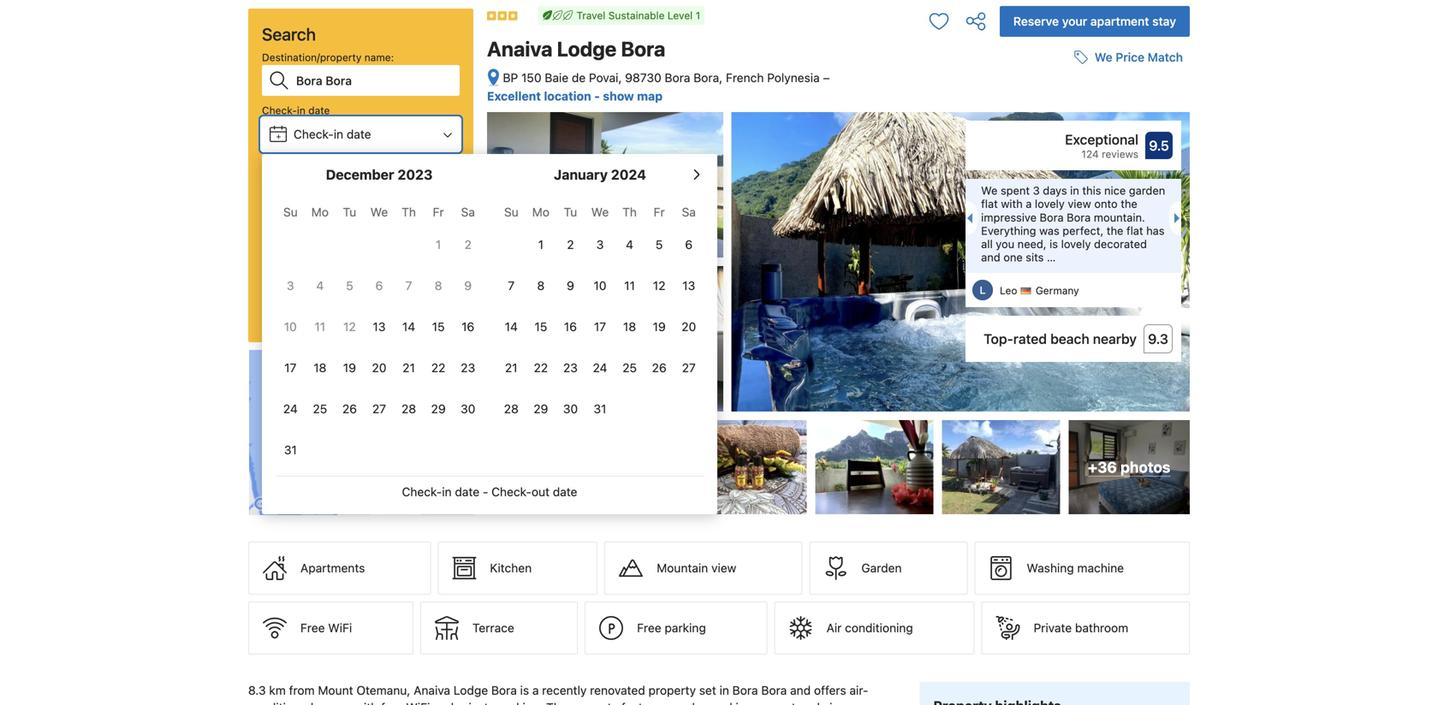 Task type: vqa. For each thing, say whether or not it's contained in the screenshot.


Task type: describe. For each thing, give the bounding box(es) containing it.
you
[[996, 238, 1015, 250]]

0 vertical spatial check-in date
[[262, 104, 330, 116]]

the
[[546, 701, 568, 706]]

10 December 2023 checkbox
[[276, 308, 305, 346]]

onto
[[1095, 198, 1118, 210]]

Where are you going? field
[[289, 65, 460, 96]]

7 for 7 january 2024 option
[[508, 279, 515, 293]]

150
[[521, 71, 542, 85]]

1 horizontal spatial 6
[[685, 238, 693, 252]]

124
[[1082, 148, 1099, 160]]

lodge inside 8.3 km from mount otemanu, anaiva lodge bora is a recently renovated property set in bora bora and offers air- conditioned rooms with free wifi and private parking. the property features garden and inner courtyard views
[[454, 684, 488, 698]]

2 January 2024 checkbox
[[556, 226, 585, 264]]

in down destination/property
[[297, 104, 306, 116]]

date down 30 january 2024 checkbox
[[553, 485, 578, 499]]

30 for 30 january 2024 checkbox
[[563, 402, 578, 416]]

23 for 23 option
[[461, 361, 475, 375]]

mo for december
[[311, 205, 329, 219]]

24 for 24 january 2024 checkbox
[[593, 361, 607, 375]]

28 December 2023 checkbox
[[394, 390, 424, 428]]

0 vertical spatial lovely
[[1035, 198, 1065, 210]]

9 for 9 checkbox
[[567, 279, 574, 293]]

date up december
[[347, 127, 371, 141]]

30 January 2024 checkbox
[[556, 390, 585, 428]]

1 for december 2023
[[436, 238, 441, 252]]

garden
[[862, 561, 902, 576]]

1 vertical spatial the
[[1107, 224, 1124, 237]]

check- inside button
[[294, 179, 334, 193]]

23 for 23 option
[[563, 361, 578, 375]]

fr for 2023
[[433, 205, 444, 219]]

0 vertical spatial the
[[1121, 198, 1138, 210]]

reserve your apartment stay button
[[1000, 6, 1190, 37]]

15 for 15 checkbox on the left of the page
[[535, 320, 547, 334]]

3 for 3 january 2024 checkbox
[[597, 238, 604, 252]]

has
[[1147, 224, 1165, 237]]

- inside search section
[[483, 485, 488, 499]]

3 inside "we spent 3 days in this nice garden flat with a lovely view onto the impressive bora bora mountain. everything was perfect, the flat has all you need, is lovely decorated and one sits …"
[[1033, 184, 1040, 197]]

and up courtyard
[[790, 684, 811, 698]]

view inside "we spent 3 days in this nice garden flat with a lovely view onto the impressive bora bora mountain. everything was perfect, the flat has all you need, is lovely decorated and one sits …"
[[1068, 198, 1092, 210]]

12 for 12 january 2024 option
[[653, 279, 666, 293]]

search section
[[241, 0, 718, 516]]

january 2024
[[554, 167, 646, 183]]

click to open map view image
[[487, 68, 500, 88]]

21 January 2024 checkbox
[[497, 349, 526, 387]]

stay
[[1153, 14, 1176, 28]]

recently
[[542, 684, 587, 698]]

rated exceptional element
[[974, 129, 1139, 150]]

9.3
[[1148, 331, 1169, 347]]

show
[[603, 89, 634, 103]]

3 December 2023 checkbox
[[276, 267, 305, 305]]

15 for 15 checkbox
[[432, 320, 445, 334]]

5 for the 5 option
[[346, 279, 353, 293]]

bp
[[503, 71, 518, 85]]

spent
[[1001, 184, 1030, 197]]

everything
[[981, 224, 1037, 237]]

29 for 29 january 2024 option
[[534, 402, 548, 416]]

98730
[[625, 71, 662, 85]]

air conditioning
[[827, 621, 913, 635]]

8.3
[[248, 684, 266, 698]]

9.5
[[1149, 138, 1169, 154]]

mountain view button
[[605, 542, 803, 595]]

top-rated beach nearby
[[984, 331, 1137, 347]]

reserve your apartment stay
[[1014, 14, 1176, 28]]

inner
[[736, 701, 764, 706]]

garden inside 8.3 km from mount otemanu, anaiva lodge bora is a recently renovated property set in bora bora and offers air- conditioned rooms with free wifi and private parking. the property features garden and inner courtyard views
[[670, 701, 709, 706]]

reserve
[[1014, 14, 1059, 28]]

bora inside bp 150 baie de povai, 98730 bora bora, french polynesia – excellent location - show map
[[665, 71, 690, 85]]

25 for 25 december 2023 option
[[313, 402, 327, 416]]

20 December 2023 checkbox
[[365, 349, 394, 387]]

mountain
[[657, 561, 708, 576]]

rated
[[1014, 331, 1047, 347]]

7 December 2023 checkbox
[[394, 267, 424, 305]]

garden button
[[809, 542, 968, 595]]

set
[[699, 684, 716, 698]]

december 2023
[[326, 167, 433, 183]]

this
[[1083, 184, 1102, 197]]

washing
[[1027, 561, 1074, 576]]

10 January 2024 checkbox
[[585, 267, 615, 305]]

bora up courtyard
[[761, 684, 787, 698]]

5 for 5 january 2024 checkbox
[[656, 238, 663, 252]]

level
[[668, 9, 693, 21]]

bora up parking.
[[491, 684, 517, 698]]

in inside "we spent 3 days in this nice garden flat with a lovely view onto the impressive bora bora mountain. everything was perfect, the flat has all you need, is lovely decorated and one sits …"
[[1070, 184, 1080, 197]]

decorated
[[1094, 238, 1147, 250]]

all
[[981, 238, 993, 250]]

4 December 2023 checkbox
[[305, 267, 335, 305]]

23 January 2024 checkbox
[[556, 349, 585, 387]]

date down destination/property
[[308, 104, 330, 116]]

parking
[[665, 621, 706, 635]]

grid for january
[[497, 195, 704, 428]]

free parking
[[637, 621, 706, 635]]

scored 9.5 element
[[1146, 132, 1173, 159]]

need,
[[1018, 238, 1047, 250]]

1 vertical spatial lovely
[[1061, 238, 1091, 250]]

16 for 16 checkbox
[[564, 320, 577, 334]]

perfect,
[[1063, 224, 1104, 237]]

bora up inner
[[733, 684, 758, 698]]

sa for 2024
[[682, 205, 696, 219]]

apartments
[[301, 561, 365, 576]]

13 January 2024 checkbox
[[674, 267, 704, 305]]

- inside bp 150 baie de povai, 98730 bora bora, french polynesia – excellent location - show map
[[594, 89, 600, 103]]

22 January 2024 checkbox
[[526, 349, 556, 387]]

nearby
[[1093, 331, 1137, 347]]

exceptional 124 reviews
[[1065, 132, 1139, 160]]

offers
[[814, 684, 846, 698]]

19 for 19 checkbox
[[653, 320, 666, 334]]

impressive
[[981, 211, 1037, 224]]

2023
[[398, 167, 433, 183]]

private bathroom
[[1034, 621, 1129, 635]]

30 for 30 december 2023 option
[[461, 402, 476, 416]]

31 January 2024 checkbox
[[585, 390, 615, 428]]

french
[[726, 71, 764, 85]]

31 for 31 option at bottom left
[[284, 443, 297, 457]]

0 horizontal spatial 6
[[376, 279, 383, 293]]

bora up was
[[1040, 211, 1064, 224]]

apartments button
[[248, 542, 431, 595]]

1 vertical spatial check-in date
[[294, 127, 371, 141]]

1 vertical spatial property
[[571, 701, 618, 706]]

2 for december 2023
[[465, 238, 472, 252]]

conditioned
[[248, 701, 314, 706]]

sits
[[1026, 251, 1044, 264]]

fr for 2024
[[654, 205, 665, 219]]

11 January 2024 checkbox
[[615, 267, 645, 305]]

10 for 10 january 2024 'option'
[[594, 279, 607, 293]]

…
[[1047, 251, 1056, 264]]

25 December 2023 checkbox
[[305, 390, 335, 428]]

private
[[1034, 621, 1072, 635]]

28 for 28 january 2024 checkbox on the bottom left of the page
[[504, 402, 519, 416]]

bora up perfect,
[[1067, 211, 1091, 224]]

sa for 2023
[[461, 205, 475, 219]]

wifi inside button
[[328, 621, 352, 635]]

in down 29 december 2023 checkbox
[[442, 485, 452, 499]]

8 for 8 december 2023 checkbox
[[435, 279, 442, 293]]

kitchen button
[[438, 542, 598, 595]]

1 December 2023 checkbox
[[424, 226, 453, 264]]

2 horizontal spatial out
[[532, 485, 550, 499]]

kitchen
[[490, 561, 532, 576]]

22 for 22 december 2023 option
[[431, 361, 446, 375]]

free for free wifi
[[301, 621, 325, 635]]

features
[[621, 701, 667, 706]]

is inside 8.3 km from mount otemanu, anaiva lodge bora is a recently renovated property set in bora bora and offers air- conditioned rooms with free wifi and private parking. the property features garden and inner courtyard views
[[520, 684, 529, 698]]

from
[[289, 684, 315, 698]]

free parking button
[[585, 602, 768, 655]]

beach
[[1051, 331, 1090, 347]]

air conditioning button
[[774, 602, 975, 655]]

su for january
[[504, 205, 519, 219]]

25 January 2024 checkbox
[[615, 349, 645, 387]]

7 January 2024 checkbox
[[497, 267, 526, 305]]

top-
[[984, 331, 1014, 347]]

leo
[[1000, 285, 1018, 297]]

location
[[544, 89, 591, 103]]

12 January 2024 checkbox
[[645, 267, 674, 305]]

washing machine button
[[975, 542, 1190, 595]]

2 horizontal spatial 1
[[696, 9, 701, 21]]

courtyard
[[767, 701, 820, 706]]

grid for december
[[276, 195, 483, 469]]

8 January 2024 checkbox
[[526, 267, 556, 305]]

4 for 4 option
[[316, 279, 324, 293]]

8 for 8 checkbox
[[537, 279, 545, 293]]

povai,
[[589, 71, 622, 85]]

13 for 13 january 2024 checkbox
[[683, 279, 695, 293]]

days
[[1043, 184, 1067, 197]]

mount
[[318, 684, 353, 698]]

24 for 24 checkbox
[[283, 402, 298, 416]]

mountain.
[[1094, 211, 1146, 224]]

bora,
[[694, 71, 723, 85]]

0 vertical spatial anaiva
[[487, 37, 553, 61]]

10 for 10 december 2023 option
[[284, 320, 297, 334]]

was
[[1040, 224, 1060, 237]]

we price match
[[1095, 50, 1183, 64]]

parking.
[[498, 701, 543, 706]]

a inside 8.3 km from mount otemanu, anaiva lodge bora is a recently renovated property set in bora bora and offers air- conditioned rooms with free wifi and private parking. the property features garden and inner courtyard views
[[532, 684, 539, 698]]

bora up 98730
[[621, 37, 666, 61]]

20 for 20 checkbox
[[372, 361, 387, 375]]

16 January 2024 checkbox
[[556, 308, 585, 346]]

reviews
[[1102, 148, 1139, 160]]

0 vertical spatial flat
[[981, 198, 998, 210]]

th for 2024
[[623, 205, 637, 219]]

and down set
[[712, 701, 733, 706]]



Task type: locate. For each thing, give the bounding box(es) containing it.
16 inside checkbox
[[564, 320, 577, 334]]

1 15 from the left
[[432, 320, 445, 334]]

1 horizontal spatial with
[[1001, 198, 1023, 210]]

26 for 26 checkbox
[[342, 402, 357, 416]]

1 2 from the left
[[465, 238, 472, 252]]

1 left 2 checkbox on the top of the page
[[436, 238, 441, 252]]

th up 4 january 2024 option
[[623, 205, 637, 219]]

11 inside option
[[624, 279, 635, 293]]

su for december
[[283, 205, 298, 219]]

name:
[[365, 51, 394, 63]]

10 inside option
[[284, 320, 297, 334]]

out inside button
[[334, 179, 352, 193]]

30 inside checkbox
[[563, 402, 578, 416]]

4 right 3 january 2024 checkbox
[[626, 238, 634, 252]]

1 7 from the left
[[406, 279, 412, 293]]

1 vertical spatial anaiva
[[414, 684, 450, 698]]

0 vertical spatial 11
[[624, 279, 635, 293]]

26 inside checkbox
[[342, 402, 357, 416]]

26 December 2023 checkbox
[[335, 390, 365, 428]]

15 right 14 december 2023 checkbox
[[432, 320, 445, 334]]

0 horizontal spatial th
[[402, 205, 416, 219]]

22 December 2023 checkbox
[[424, 349, 453, 387]]

check-in date up december
[[294, 127, 371, 141]]

0 horizontal spatial 28
[[402, 402, 416, 416]]

29 right 28 option
[[431, 402, 446, 416]]

12
[[653, 279, 666, 293], [343, 320, 356, 334]]

0 vertical spatial -
[[594, 89, 600, 103]]

25 for 25 january 2024 "option"
[[623, 361, 637, 375]]

0 horizontal spatial mo
[[311, 205, 329, 219]]

+36
[[1088, 459, 1117, 476]]

1 horizontal spatial 17
[[594, 320, 606, 334]]

excellent location - show map button
[[487, 89, 663, 103]]

20 inside checkbox
[[372, 361, 387, 375]]

1 horizontal spatial 5
[[656, 238, 663, 252]]

we left spent
[[981, 184, 998, 197]]

14 inside "checkbox"
[[505, 320, 518, 334]]

23 December 2023 checkbox
[[453, 349, 483, 387]]

0 horizontal spatial 12
[[343, 320, 356, 334]]

1 horizontal spatial mo
[[532, 205, 550, 219]]

air-
[[850, 684, 869, 698]]

18 January 2024 checkbox
[[615, 308, 645, 346]]

19 inside option
[[343, 361, 356, 375]]

0 vertical spatial check-out date
[[262, 156, 337, 168]]

22 inside option
[[431, 361, 446, 375]]

1 vertical spatial 20
[[372, 361, 387, 375]]

1 14 from the left
[[402, 320, 415, 334]]

3 inside option
[[287, 279, 294, 293]]

0 horizontal spatial 7
[[406, 279, 412, 293]]

mo up 1 january 2024 option on the top of the page
[[532, 205, 550, 219]]

0 horizontal spatial free
[[301, 621, 325, 635]]

7
[[406, 279, 412, 293], [508, 279, 515, 293]]

26 inside option
[[652, 361, 667, 375]]

1 vertical spatial 11
[[315, 320, 326, 334]]

we down check-out date button
[[371, 205, 388, 219]]

anaiva lodge bora
[[487, 37, 666, 61]]

2 21 from the left
[[505, 361, 518, 375]]

18 inside option
[[314, 361, 327, 375]]

18 right 17 "checkbox"
[[314, 361, 327, 375]]

1 horizontal spatial lodge
[[557, 37, 617, 61]]

2 right 1 december 2023 "checkbox" in the top of the page
[[465, 238, 472, 252]]

2 sa from the left
[[682, 205, 696, 219]]

16 right 15 checkbox on the left of the page
[[564, 320, 577, 334]]

1 horizontal spatial 24
[[593, 361, 607, 375]]

17 inside "checkbox"
[[284, 361, 297, 375]]

1 vertical spatial 6
[[376, 279, 383, 293]]

17 January 2024 checkbox
[[585, 308, 615, 346]]

12 inside checkbox
[[343, 320, 356, 334]]

18 inside checkbox
[[623, 320, 636, 334]]

1 horizontal spatial tu
[[564, 205, 577, 219]]

19 January 2024 checkbox
[[645, 308, 674, 346]]

1 vertical spatial out
[[334, 179, 352, 193]]

2 7 from the left
[[508, 279, 515, 293]]

0 vertical spatial 3
[[1033, 184, 1040, 197]]

5 inside checkbox
[[656, 238, 663, 252]]

30
[[461, 402, 476, 416], [563, 402, 578, 416]]

in right set
[[720, 684, 729, 698]]

we inside we price match dropdown button
[[1095, 50, 1113, 64]]

bp 150 baie de povai, 98730 bora bora, french polynesia – excellent location - show map
[[487, 71, 830, 103]]

7 inside checkbox
[[406, 279, 412, 293]]

29 inside option
[[534, 402, 548, 416]]

13 for 13 checkbox
[[373, 320, 386, 334]]

km
[[269, 684, 286, 698]]

21 inside 'option'
[[505, 361, 518, 375]]

1 vertical spatial 26
[[342, 402, 357, 416]]

1 vertical spatial flat
[[1127, 224, 1144, 237]]

20 inside option
[[682, 320, 696, 334]]

free
[[301, 621, 325, 635], [637, 621, 662, 635]]

1 horizontal spatial 16
[[564, 320, 577, 334]]

0 horizontal spatial 27
[[372, 402, 386, 416]]

2 29 from the left
[[534, 402, 548, 416]]

1 inside 1 january 2024 option
[[538, 238, 544, 252]]

18
[[623, 320, 636, 334], [314, 361, 327, 375]]

garden inside "we spent 3 days in this nice garden flat with a lovely view onto the impressive bora bora mountain. everything was perfect, the flat has all you need, is lovely decorated and one sits …"
[[1129, 184, 1166, 197]]

9 inside checkbox
[[567, 279, 574, 293]]

21 for 21 january 2024 'option'
[[505, 361, 518, 375]]

apartment
[[1091, 14, 1150, 28]]

31 inside option
[[284, 443, 297, 457]]

1 9 from the left
[[464, 279, 472, 293]]

15 January 2024 checkbox
[[526, 308, 556, 346]]

0 horizontal spatial 8
[[435, 279, 442, 293]]

27 December 2023 checkbox
[[365, 390, 394, 428]]

16 December 2023 checkbox
[[453, 308, 483, 346]]

3 for 3 december 2023 option
[[287, 279, 294, 293]]

anaiva right otemanu,
[[414, 684, 450, 698]]

1 horizontal spatial anaiva
[[487, 37, 553, 61]]

11 right 10 january 2024 'option'
[[624, 279, 635, 293]]

1 vertical spatial 12
[[343, 320, 356, 334]]

15
[[432, 320, 445, 334], [535, 320, 547, 334]]

1 horizontal spatial 4
[[626, 238, 634, 252]]

previous image
[[962, 213, 973, 224]]

washing machine
[[1027, 561, 1124, 576]]

lodge up de
[[557, 37, 617, 61]]

bora left the bora,
[[665, 71, 690, 85]]

6 right the 5 option
[[376, 279, 383, 293]]

20 right 19 checkbox
[[682, 320, 696, 334]]

check-out date inside button
[[294, 179, 380, 193]]

25 left 26 checkbox
[[313, 402, 327, 416]]

1 22 from the left
[[431, 361, 446, 375]]

0 vertical spatial 12
[[653, 279, 666, 293]]

19
[[653, 320, 666, 334], [343, 361, 356, 375]]

flat up decorated
[[1127, 224, 1144, 237]]

7 inside option
[[508, 279, 515, 293]]

grid
[[276, 195, 483, 469], [497, 195, 704, 428]]

0 vertical spatial is
[[1050, 238, 1058, 250]]

4
[[626, 238, 634, 252], [316, 279, 324, 293]]

and inside "we spent 3 days in this nice garden flat with a lovely view onto the impressive bora bora mountain. everything was perfect, the flat has all you need, is lovely decorated and one sits …"
[[981, 251, 1001, 264]]

7 for 7 checkbox
[[406, 279, 412, 293]]

0 horizontal spatial 9
[[464, 279, 472, 293]]

1 horizontal spatial property
[[649, 684, 696, 698]]

9.3 element
[[1144, 325, 1173, 354]]

anaiva inside 8.3 km from mount otemanu, anaiva lodge bora is a recently renovated property set in bora bora and offers air- conditioned rooms with free wifi and private parking. the property features garden and inner courtyard views
[[414, 684, 450, 698]]

2 15 from the left
[[535, 320, 547, 334]]

0 vertical spatial with
[[1001, 198, 1023, 210]]

6 January 2024 checkbox
[[674, 226, 704, 264]]

is inside "we spent 3 days in this nice garden flat with a lovely view onto the impressive bora bora mountain. everything was perfect, the flat has all you need, is lovely decorated and one sits …"
[[1050, 238, 1058, 250]]

3 left 4 january 2024 option
[[597, 238, 604, 252]]

with inside "we spent 3 days in this nice garden flat with a lovely view onto the impressive bora bora mountain. everything was perfect, the flat has all you need, is lovely decorated and one sits …"
[[1001, 198, 1023, 210]]

11 right 10 december 2023 option
[[315, 320, 326, 334]]

29 December 2023 checkbox
[[424, 390, 453, 428]]

1 horizontal spatial flat
[[1127, 224, 1144, 237]]

and down all
[[981, 251, 1001, 264]]

20 January 2024 checkbox
[[674, 308, 704, 346]]

12 for the 12 december 2023 checkbox
[[343, 320, 356, 334]]

otemanu,
[[357, 684, 410, 698]]

0 horizontal spatial 2
[[465, 238, 472, 252]]

0 horizontal spatial 22
[[431, 361, 446, 375]]

2 left 3 january 2024 checkbox
[[567, 238, 574, 252]]

0 horizontal spatial with
[[355, 701, 378, 706]]

1 horizontal spatial 26
[[652, 361, 667, 375]]

1 horizontal spatial 19
[[653, 320, 666, 334]]

17 inside checkbox
[[594, 320, 606, 334]]

mo for january
[[532, 205, 550, 219]]

with inside 8.3 km from mount otemanu, anaiva lodge bora is a recently renovated property set in bora bora and offers air- conditioned rooms with free wifi and private parking. the property features garden and inner courtyard views
[[355, 701, 378, 706]]

28 inside 28 january 2024 checkbox
[[504, 402, 519, 416]]

12 December 2023 checkbox
[[335, 308, 365, 346]]

24 January 2024 checkbox
[[585, 349, 615, 387]]

2 fr from the left
[[654, 205, 665, 219]]

31 for 31 checkbox
[[594, 402, 607, 416]]

1 vertical spatial 3
[[597, 238, 604, 252]]

1 vertical spatial lodge
[[454, 684, 488, 698]]

14 December 2023 checkbox
[[394, 308, 424, 346]]

date left 2023
[[355, 179, 380, 193]]

check-out date left 2023
[[294, 179, 380, 193]]

11 for the 11 january 2024 option
[[624, 279, 635, 293]]

th down 2023
[[402, 205, 416, 219]]

4 right 3 december 2023 option
[[316, 279, 324, 293]]

18 December 2023 checkbox
[[305, 349, 335, 387]]

we left the price
[[1095, 50, 1113, 64]]

13
[[683, 279, 695, 293], [373, 320, 386, 334]]

3 inside checkbox
[[597, 238, 604, 252]]

0 vertical spatial 4
[[626, 238, 634, 252]]

germany
[[1036, 285, 1079, 297]]

january
[[554, 167, 608, 183]]

tu for january
[[564, 205, 577, 219]]

21 for 21 checkbox
[[403, 361, 415, 375]]

a
[[1026, 198, 1032, 210], [532, 684, 539, 698]]

1 horizontal spatial sa
[[682, 205, 696, 219]]

2 horizontal spatial 3
[[1033, 184, 1040, 197]]

7 left 8 checkbox
[[508, 279, 515, 293]]

free wifi
[[301, 621, 352, 635]]

1 horizontal spatial 12
[[653, 279, 666, 293]]

24
[[593, 361, 607, 375], [283, 402, 298, 416]]

free inside button
[[637, 621, 662, 635]]

17 December 2023 checkbox
[[276, 349, 305, 387]]

3 left 4 option
[[287, 279, 294, 293]]

2 inside checkbox
[[465, 238, 472, 252]]

next image
[[1175, 213, 1185, 224]]

1 29 from the left
[[431, 402, 446, 416]]

16 for 16 option
[[462, 320, 475, 334]]

2 tu from the left
[[564, 205, 577, 219]]

5 left 6 option
[[346, 279, 353, 293]]

anaiva up bp
[[487, 37, 553, 61]]

1 vertical spatial 25
[[313, 402, 327, 416]]

16 inside option
[[462, 320, 475, 334]]

1 horizontal spatial 7
[[508, 279, 515, 293]]

0 horizontal spatial 29
[[431, 402, 446, 416]]

19 right 18 option
[[343, 361, 356, 375]]

out left december
[[297, 156, 313, 168]]

2 inside option
[[567, 238, 574, 252]]

1 horizontal spatial 14
[[505, 320, 518, 334]]

baie
[[545, 71, 569, 85]]

conditioning
[[845, 621, 913, 635]]

1 horizontal spatial 31
[[594, 402, 607, 416]]

0 horizontal spatial 17
[[284, 361, 297, 375]]

0 horizontal spatial -
[[483, 485, 488, 499]]

check-out date
[[262, 156, 337, 168], [294, 179, 380, 193]]

exceptional
[[1065, 132, 1139, 148]]

2 22 from the left
[[534, 361, 548, 375]]

wifi right free
[[406, 701, 430, 706]]

fr up 5 january 2024 checkbox
[[654, 205, 665, 219]]

0 horizontal spatial 15
[[432, 320, 445, 334]]

10 inside 'option'
[[594, 279, 607, 293]]

with down otemanu,
[[355, 701, 378, 706]]

13 right 12 january 2024 option
[[683, 279, 695, 293]]

1 horizontal spatial su
[[504, 205, 519, 219]]

price
[[1116, 50, 1145, 64]]

free left parking at left
[[637, 621, 662, 635]]

de
[[572, 71, 586, 85]]

1 free from the left
[[301, 621, 325, 635]]

18 for 18 option
[[314, 361, 327, 375]]

8 right 7 january 2024 option
[[537, 279, 545, 293]]

in
[[297, 104, 306, 116], [334, 127, 343, 141], [1070, 184, 1080, 197], [442, 485, 452, 499], [720, 684, 729, 698]]

2 28 from the left
[[504, 402, 519, 416]]

9 right 8 december 2023 checkbox
[[464, 279, 472, 293]]

th for 2023
[[402, 205, 416, 219]]

12 right the 11 january 2024 option
[[653, 279, 666, 293]]

1 horizontal spatial fr
[[654, 205, 665, 219]]

bathroom
[[1075, 621, 1129, 635]]

29 for 29 december 2023 checkbox
[[431, 402, 446, 416]]

23 right 22 december 2023 option
[[461, 361, 475, 375]]

28 January 2024 checkbox
[[497, 390, 526, 428]]

10 left 11 checkbox
[[284, 320, 297, 334]]

0 vertical spatial a
[[1026, 198, 1032, 210]]

0 vertical spatial view
[[1068, 198, 1092, 210]]

23 inside 23 option
[[461, 361, 475, 375]]

lovely down days
[[1035, 198, 1065, 210]]

date down 30 december 2023 option
[[455, 485, 480, 499]]

17 for 17 january 2024 checkbox
[[594, 320, 606, 334]]

your
[[1062, 14, 1088, 28]]

su
[[283, 205, 298, 219], [504, 205, 519, 219]]

mountain view
[[657, 561, 737, 576]]

25 inside option
[[313, 402, 327, 416]]

garden
[[1129, 184, 1166, 197], [670, 701, 709, 706]]

25 inside "option"
[[623, 361, 637, 375]]

a inside "we spent 3 days in this nice garden flat with a lovely view onto the impressive bora bora mountain. everything was perfect, the flat has all you need, is lovely decorated and one sits …"
[[1026, 198, 1032, 210]]

28 inside 28 option
[[402, 402, 416, 416]]

6
[[685, 238, 693, 252], [376, 279, 383, 293]]

december
[[326, 167, 394, 183]]

30 December 2023 checkbox
[[453, 390, 483, 428]]

4 January 2024 checkbox
[[615, 226, 645, 264]]

–
[[823, 71, 830, 85]]

1 horizontal spatial 21
[[505, 361, 518, 375]]

1 30 from the left
[[461, 402, 476, 416]]

date inside button
[[355, 179, 380, 193]]

view
[[1068, 198, 1092, 210], [712, 561, 737, 576]]

0 horizontal spatial tu
[[343, 205, 356, 219]]

31 inside checkbox
[[594, 402, 607, 416]]

check-out date button
[[262, 170, 460, 202]]

19 for 19 option
[[343, 361, 356, 375]]

2024
[[611, 167, 646, 183]]

22 for 22 checkbox at the left
[[534, 361, 548, 375]]

22 inside checkbox
[[534, 361, 548, 375]]

1 su from the left
[[283, 205, 298, 219]]

11 for 11 checkbox
[[315, 320, 326, 334]]

wifi down apartments button
[[328, 621, 352, 635]]

25
[[623, 361, 637, 375], [313, 402, 327, 416]]

15 December 2023 checkbox
[[424, 308, 453, 346]]

0 horizontal spatial 21
[[403, 361, 415, 375]]

free
[[381, 701, 403, 706]]

we inside "we spent 3 days in this nice garden flat with a lovely view onto the impressive bora bora mountain. everything was perfect, the flat has all you need, is lovely decorated and one sits …"
[[981, 184, 998, 197]]

14 right 13 checkbox
[[402, 320, 415, 334]]

26 right 25 december 2023 option
[[342, 402, 357, 416]]

2 2 from the left
[[567, 238, 574, 252]]

31 right 30 january 2024 checkbox
[[594, 402, 607, 416]]

29 inside checkbox
[[431, 402, 446, 416]]

20 right 19 option
[[372, 361, 387, 375]]

1 vertical spatial 18
[[314, 361, 327, 375]]

27 inside checkbox
[[682, 361, 696, 375]]

26
[[652, 361, 667, 375], [342, 402, 357, 416]]

23 inside 23 option
[[563, 361, 578, 375]]

0 horizontal spatial 5
[[346, 279, 353, 293]]

2 mo from the left
[[532, 205, 550, 219]]

12 inside option
[[653, 279, 666, 293]]

27 inside checkbox
[[372, 402, 386, 416]]

1 left 2 january 2024 option
[[538, 238, 544, 252]]

0 vertical spatial 20
[[682, 320, 696, 334]]

24 inside checkbox
[[593, 361, 607, 375]]

1 vertical spatial 10
[[284, 320, 297, 334]]

in up december
[[334, 127, 343, 141]]

17 for 17 "checkbox"
[[284, 361, 297, 375]]

and left private
[[433, 701, 454, 706]]

check-
[[262, 104, 297, 116], [294, 127, 334, 141], [262, 156, 297, 168], [294, 179, 334, 193], [402, 485, 442, 499], [492, 485, 532, 499]]

31 down 24 checkbox
[[284, 443, 297, 457]]

1 sa from the left
[[461, 205, 475, 219]]

and
[[981, 251, 1001, 264], [790, 684, 811, 698], [433, 701, 454, 706], [712, 701, 733, 706]]

27 for 27 january 2024 checkbox at left
[[682, 361, 696, 375]]

1 horizontal spatial free
[[637, 621, 662, 635]]

lodge up private
[[454, 684, 488, 698]]

2 grid from the left
[[497, 195, 704, 428]]

travel
[[577, 9, 606, 21]]

21 December 2023 checkbox
[[394, 349, 424, 387]]

27 for 27 december 2023 checkbox
[[372, 402, 386, 416]]

the
[[1121, 198, 1138, 210], [1107, 224, 1124, 237]]

2 for january 2024
[[567, 238, 574, 252]]

14 left 15 checkbox on the left of the page
[[505, 320, 518, 334]]

9 December 2023 checkbox
[[453, 267, 483, 305]]

1 inside 1 december 2023 "checkbox"
[[436, 238, 441, 252]]

18 right 17 january 2024 checkbox
[[623, 320, 636, 334]]

11 December 2023 checkbox
[[305, 308, 335, 346]]

fr up 1 december 2023 "checkbox" in the top of the page
[[433, 205, 444, 219]]

1 vertical spatial 24
[[283, 402, 298, 416]]

23 right 22 checkbox at the left
[[563, 361, 578, 375]]

a down spent
[[1026, 198, 1032, 210]]

1 horizontal spatial 15
[[535, 320, 547, 334]]

check-in date up +
[[262, 104, 330, 116]]

anaiva
[[487, 37, 553, 61], [414, 684, 450, 698]]

free down apartments
[[301, 621, 325, 635]]

3 left days
[[1033, 184, 1040, 197]]

top-rated beach nearby element
[[974, 329, 1137, 349]]

29
[[431, 402, 446, 416], [534, 402, 548, 416]]

6 right 5 january 2024 checkbox
[[685, 238, 693, 252]]

date up check-out date button
[[316, 156, 337, 168]]

1 horizontal spatial garden
[[1129, 184, 1166, 197]]

1 right the level
[[696, 9, 701, 21]]

mo down check-out date button
[[311, 205, 329, 219]]

1 vertical spatial check-out date
[[294, 179, 380, 193]]

terrace
[[473, 621, 514, 635]]

1 vertical spatial wifi
[[406, 701, 430, 706]]

garden right nice
[[1129, 184, 1166, 197]]

12 left 13 checkbox
[[343, 320, 356, 334]]

0 horizontal spatial property
[[571, 701, 618, 706]]

1 horizontal spatial 9
[[567, 279, 574, 293]]

9 January 2024 checkbox
[[556, 267, 585, 305]]

1 fr from the left
[[433, 205, 444, 219]]

0 vertical spatial property
[[649, 684, 696, 698]]

1 vertical spatial -
[[483, 485, 488, 499]]

1 vertical spatial 27
[[372, 402, 386, 416]]

2 23 from the left
[[563, 361, 578, 375]]

photos
[[1121, 459, 1171, 476]]

one
[[1004, 251, 1023, 264]]

19 December 2023 checkbox
[[335, 349, 365, 387]]

2 free from the left
[[637, 621, 662, 635]]

1 8 from the left
[[435, 279, 442, 293]]

30 inside option
[[461, 402, 476, 416]]

3 January 2024 checkbox
[[585, 226, 615, 264]]

10 right 9 checkbox
[[594, 279, 607, 293]]

wifi
[[328, 621, 352, 635], [406, 701, 430, 706]]

24 December 2023 checkbox
[[276, 390, 305, 428]]

22 right 21 checkbox
[[431, 361, 446, 375]]

we up 3 january 2024 checkbox
[[591, 205, 609, 219]]

20
[[682, 320, 696, 334], [372, 361, 387, 375]]

we price match button
[[1068, 42, 1190, 73]]

0 horizontal spatial a
[[532, 684, 539, 698]]

5 inside option
[[346, 279, 353, 293]]

is up …
[[1050, 238, 1058, 250]]

21 inside checkbox
[[403, 361, 415, 375]]

1
[[696, 9, 701, 21], [436, 238, 441, 252], [538, 238, 544, 252]]

24 left 25 december 2023 option
[[283, 402, 298, 416]]

25 left 26 january 2024 option
[[623, 361, 637, 375]]

19 inside checkbox
[[653, 320, 666, 334]]

free inside button
[[301, 621, 325, 635]]

destination/property
[[262, 51, 362, 63]]

31 December 2023 checkbox
[[276, 432, 305, 469]]

0 horizontal spatial anaiva
[[414, 684, 450, 698]]

1 horizontal spatial 10
[[594, 279, 607, 293]]

0 vertical spatial 5
[[656, 238, 663, 252]]

1 28 from the left
[[402, 402, 416, 416]]

0 vertical spatial 24
[[593, 361, 607, 375]]

2 th from the left
[[623, 205, 637, 219]]

private
[[457, 701, 495, 706]]

is up parking.
[[520, 684, 529, 698]]

23
[[461, 361, 475, 375], [563, 361, 578, 375]]

+36 photos link
[[1069, 421, 1190, 515]]

8
[[435, 279, 442, 293], [537, 279, 545, 293]]

su up 3 december 2023 option
[[283, 205, 298, 219]]

20 for 20 option
[[682, 320, 696, 334]]

1 tu from the left
[[343, 205, 356, 219]]

1 21 from the left
[[403, 361, 415, 375]]

2 14 from the left
[[505, 320, 518, 334]]

1 for january 2024
[[538, 238, 544, 252]]

13 left 14 december 2023 checkbox
[[373, 320, 386, 334]]

0 horizontal spatial 14
[[402, 320, 415, 334]]

11 inside checkbox
[[315, 320, 326, 334]]

5 January 2024 checkbox
[[645, 226, 674, 264]]

9 inside checkbox
[[464, 279, 472, 293]]

the up mountain.
[[1121, 198, 1138, 210]]

14 inside checkbox
[[402, 320, 415, 334]]

view inside button
[[712, 561, 737, 576]]

9 for 9 checkbox
[[464, 279, 472, 293]]

match
[[1148, 50, 1183, 64]]

14 for 14 december 2023 checkbox
[[402, 320, 415, 334]]

2 30 from the left
[[563, 402, 578, 416]]

8.3 km from mount otemanu, anaiva lodge bora is a recently renovated property set in bora bora and offers air- conditioned rooms with free wifi and private parking. the property features garden and inner courtyard views
[[248, 684, 869, 706]]

26 January 2024 checkbox
[[645, 349, 674, 387]]

27 January 2024 checkbox
[[674, 349, 704, 387]]

2 16 from the left
[[564, 320, 577, 334]]

1 16 from the left
[[462, 320, 475, 334]]

28 for 28 option
[[402, 402, 416, 416]]

out left 2023
[[334, 179, 352, 193]]

6 December 2023 checkbox
[[365, 267, 394, 305]]

in inside 8.3 km from mount otemanu, anaiva lodge bora is a recently renovated property set in bora bora and offers air- conditioned rooms with free wifi and private parking. the property features garden and inner courtyard views
[[720, 684, 729, 698]]

13 December 2023 checkbox
[[365, 308, 394, 346]]

1 23 from the left
[[461, 361, 475, 375]]

0 horizontal spatial 19
[[343, 361, 356, 375]]

lodge
[[557, 37, 617, 61], [454, 684, 488, 698]]

1 horizontal spatial 18
[[623, 320, 636, 334]]

2 8 from the left
[[537, 279, 545, 293]]

2 9 from the left
[[567, 279, 574, 293]]

a up parking.
[[532, 684, 539, 698]]

4 for 4 january 2024 option
[[626, 238, 634, 252]]

2 vertical spatial out
[[532, 485, 550, 499]]

sa up 2 checkbox on the top of the page
[[461, 205, 475, 219]]

2 su from the left
[[504, 205, 519, 219]]

0 horizontal spatial flat
[[981, 198, 998, 210]]

view down this
[[1068, 198, 1092, 210]]

air
[[827, 621, 842, 635]]

0 vertical spatial wifi
[[328, 621, 352, 635]]

0 horizontal spatial sa
[[461, 205, 475, 219]]

0 vertical spatial out
[[297, 156, 313, 168]]

2 December 2023 checkbox
[[453, 226, 483, 264]]

5 December 2023 checkbox
[[335, 267, 365, 305]]

rooms
[[317, 701, 351, 706]]

1 January 2024 checkbox
[[526, 226, 556, 264]]

free for free parking
[[637, 621, 662, 635]]

18 for 18 checkbox
[[623, 320, 636, 334]]

17 left 18 option
[[284, 361, 297, 375]]

1 mo from the left
[[311, 205, 329, 219]]

wifi inside 8.3 km from mount otemanu, anaiva lodge bora is a recently renovated property set in bora bora and offers air- conditioned rooms with free wifi and private parking. the property features garden and inner courtyard views
[[406, 701, 430, 706]]

property down renovated
[[571, 701, 618, 706]]

check-out date down +
[[262, 156, 337, 168]]

tu for december
[[343, 205, 356, 219]]

26 for 26 january 2024 option
[[652, 361, 667, 375]]

search
[[262, 24, 316, 44]]

1 th from the left
[[402, 205, 416, 219]]

property
[[649, 684, 696, 698], [571, 701, 618, 706]]

0 horizontal spatial 1
[[436, 238, 441, 252]]

map
[[637, 89, 663, 103]]

0 horizontal spatial su
[[283, 205, 298, 219]]

8 December 2023 checkbox
[[424, 267, 453, 305]]

14 January 2024 checkbox
[[497, 308, 526, 346]]

24 inside checkbox
[[283, 402, 298, 416]]

1 grid from the left
[[276, 195, 483, 469]]

21
[[403, 361, 415, 375], [505, 361, 518, 375]]

sustainable
[[609, 9, 665, 21]]

27 right 26 checkbox
[[372, 402, 386, 416]]

29 January 2024 checkbox
[[526, 390, 556, 428]]

14 for 14 "checkbox"
[[505, 320, 518, 334]]

with up impressive
[[1001, 198, 1023, 210]]



